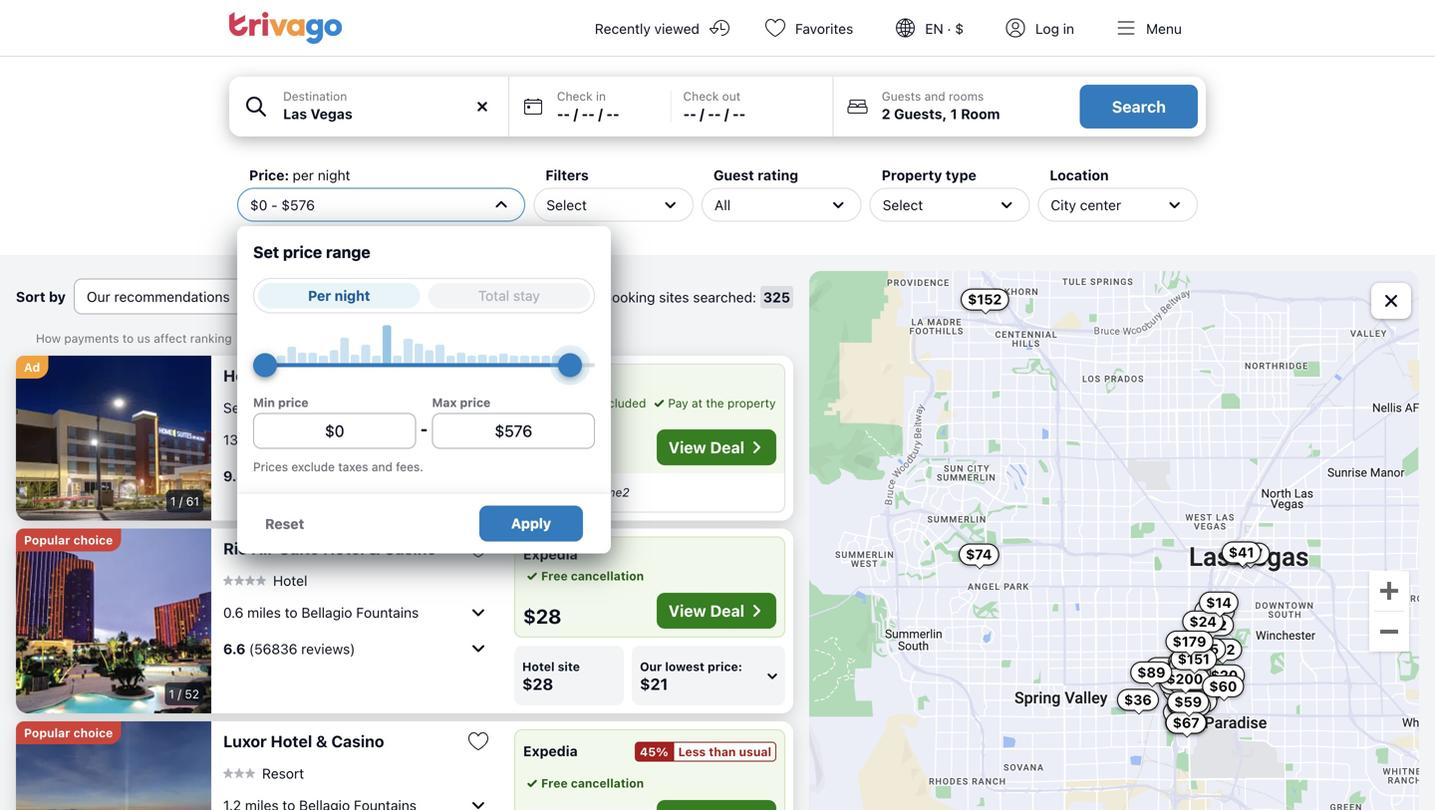 Task type: describe. For each thing, give the bounding box(es) containing it.
0 vertical spatial $59 button
[[1169, 662, 1211, 684]]

apply button
[[479, 506, 583, 542]]

booking sites searched: 325
[[603, 289, 790, 305]]

1 expedia from the top
[[523, 546, 578, 563]]

free cancellation button for luxor hotel & casino
[[523, 774, 644, 792]]

$47 button
[[1180, 681, 1220, 703]]

destination
[[283, 89, 347, 103]]

1 vertical spatial reviews)
[[301, 641, 355, 657]]

0 vertical spatial night
[[318, 167, 350, 183]]

ranking
[[190, 331, 232, 345]]

$25 for $25
[[1176, 656, 1204, 673]]

luxor
[[223, 732, 267, 751]]

type
[[946, 167, 977, 183]]

at
[[692, 396, 703, 410]]

apartment
[[283, 399, 350, 416]]

sites
[[659, 289, 689, 305]]

1 vertical spatial casino
[[331, 732, 384, 751]]

las
[[409, 366, 436, 385]]

serviced apartment
[[223, 399, 350, 416]]

$36 inside $49 $36
[[1124, 692, 1152, 708]]

stay
[[513, 288, 540, 304]]

$152 button
[[961, 289, 1009, 311]]

13.5 miles to city center
[[223, 431, 378, 448]]

per
[[293, 167, 314, 183]]

popular for luxor hotel & casino
[[24, 726, 70, 740]]

$49
[[1176, 675, 1204, 692]]

min price
[[253, 396, 309, 410]]

rio all-suite hotel & casino
[[223, 539, 437, 558]]

check for check in -- / -- / --
[[557, 89, 593, 103]]

hotel site $28
[[522, 660, 580, 694]]

ad button
[[16, 356, 48, 379]]

hotel right suite
[[323, 539, 365, 558]]

map region
[[809, 271, 1419, 810]]

$128
[[1170, 682, 1205, 699]]

set
[[253, 243, 279, 262]]

price:
[[249, 167, 289, 183]]

1 for rio all-suite hotel & casino
[[169, 687, 174, 701]]

$192
[[1193, 617, 1227, 633]]

$39
[[1176, 697, 1204, 714]]

$25 for $25 $192
[[1174, 697, 1201, 713]]

exclude
[[291, 460, 335, 474]]

$152 inside the $152 button
[[968, 291, 1002, 308]]

how
[[36, 331, 61, 345]]

to for home2
[[291, 431, 304, 448]]

breakfast included button
[[523, 394, 646, 412]]

payments
[[64, 331, 119, 345]]

$25 $192
[[1174, 617, 1227, 713]]

$179
[[1173, 633, 1206, 650]]

1 vertical spatial $28 button
[[1163, 702, 1205, 724]]

stays
[[446, 289, 481, 305]]

stays found: 246
[[446, 289, 560, 305]]

recently
[[595, 20, 651, 37]]

cancellation for rio all-suite hotel & casino
[[571, 569, 644, 583]]

Min price number field
[[253, 413, 416, 449]]

free for rio all-suite hotel & casino
[[541, 569, 568, 583]]

included
[[598, 396, 646, 410]]

0 horizontal spatial $152
[[523, 441, 570, 464]]

$41 button
[[1222, 542, 1261, 564]]

1 horizontal spatial city
[[1051, 197, 1076, 213]]

total
[[478, 288, 509, 304]]

sort
[[16, 288, 45, 305]]

45%
[[640, 745, 668, 759]]

en · $
[[925, 20, 964, 37]]

miles for suites
[[253, 431, 287, 448]]

free cancellation for rio all-suite hotel & casino
[[541, 569, 644, 583]]

apply
[[511, 515, 551, 532]]

0 vertical spatial to
[[122, 331, 134, 345]]

9.4
[[223, 468, 246, 484]]

$36 inside $36 button
[[1229, 546, 1257, 562]]

325
[[763, 289, 790, 305]]

guests,
[[894, 106, 947, 122]]

1 horizontal spatial home2
[[523, 373, 572, 390]]

$60
[[1209, 678, 1237, 695]]

price for min
[[278, 396, 309, 410]]

en
[[925, 20, 944, 37]]

1 vertical spatial $59 button
[[1167, 691, 1209, 713]]

pay at the property
[[668, 396, 776, 410]]

Destination search field
[[283, 104, 496, 125]]

taxes
[[338, 460, 368, 474]]

prices
[[253, 460, 288, 474]]

9.4 - excellent (414 reviews)
[[223, 468, 412, 484]]

0 vertical spatial $25 button
[[1169, 654, 1211, 676]]

$67 button
[[1166, 712, 1207, 734]]

view for $152
[[669, 438, 706, 457]]

breakfast
[[541, 396, 595, 410]]

$37
[[1236, 545, 1263, 562]]

$50 button
[[1176, 691, 1217, 712]]

favorites
[[795, 20, 853, 37]]

miles for all-
[[247, 604, 281, 621]]

home2 suites by hilton las vegas northwest, (las vegas, usa) image
[[16, 356, 211, 521]]

$37 button
[[1229, 543, 1270, 565]]

popular for rio all-suite hotel & casino
[[24, 533, 70, 547]]

select for property type
[[883, 197, 923, 213]]

property
[[728, 396, 776, 410]]

excellent
[[259, 468, 322, 484]]

site
[[558, 660, 580, 674]]

recently viewed button
[[571, 0, 747, 56]]

searched:
[[693, 289, 756, 305]]

center inside button
[[337, 431, 378, 448]]

$89 for $89 $60
[[1137, 664, 1166, 681]]

view deal for $152
[[669, 438, 744, 457]]

$67
[[1173, 715, 1200, 731]]

sort by
[[16, 288, 66, 305]]

$97 button
[[1195, 600, 1235, 622]]

$128 button
[[1163, 680, 1212, 702]]

reset button
[[265, 515, 304, 532]]

recently viewed
[[595, 20, 700, 37]]

45% less than usual
[[640, 745, 771, 759]]

resort button
[[223, 765, 304, 782]]

0 vertical spatial $28 button
[[1146, 657, 1187, 679]]

1 vertical spatial $25 button
[[1167, 694, 1208, 716]]

$0 - $576
[[250, 197, 315, 213]]

$24
[[1189, 613, 1217, 630]]

menu button
[[1098, 0, 1206, 56]]

home2 image
[[523, 482, 585, 503]]

$47
[[1187, 684, 1213, 700]]

max price
[[432, 396, 491, 410]]

en · $ button
[[877, 0, 988, 56]]

property
[[882, 167, 942, 183]]

guests and rooms 2 guests, 1 room
[[882, 89, 1000, 122]]

clear image
[[473, 98, 491, 116]]

fees.
[[396, 460, 423, 474]]

favorites link
[[747, 0, 877, 56]]

free cancellation for luxor hotel & casino
[[541, 776, 644, 790]]

1 / 61
[[170, 494, 199, 508]]

246
[[533, 289, 560, 305]]

61
[[186, 494, 199, 508]]

1 inside guests and rooms 2 guests, 1 room
[[951, 106, 957, 122]]

lowest
[[665, 660, 705, 674]]

cancellation for luxor hotel & casino
[[571, 776, 644, 790]]



Task type: vqa. For each thing, say whether or not it's contained in the screenshot.
&
yes



Task type: locate. For each thing, give the bounding box(es) containing it.
$305 button
[[1175, 638, 1226, 660]]

1 free from the top
[[541, 569, 568, 583]]

bellagio
[[301, 604, 352, 621]]

filters
[[545, 167, 589, 183]]

$89 $60
[[1137, 664, 1237, 695]]

2 vertical spatial 1
[[169, 687, 174, 701]]

1 vertical spatial &
[[316, 732, 328, 751]]

0 horizontal spatial city
[[308, 431, 333, 448]]

$0
[[250, 197, 267, 213]]

deal up price:
[[710, 601, 744, 620]]

1 popular choice button from the top
[[16, 529, 121, 552]]

$59 for $59 button to the top
[[1176, 665, 1204, 681]]

1 free cancellation button from the top
[[523, 567, 644, 585]]

2 deal from the top
[[710, 601, 744, 620]]

and
[[925, 89, 945, 103], [372, 460, 393, 474]]

/
[[574, 106, 578, 122], [598, 106, 603, 122], [700, 106, 704, 122], [725, 106, 729, 122], [179, 494, 183, 508], [178, 687, 181, 701]]

$36 up $14
[[1229, 546, 1257, 562]]

check for check out -- / -- / --
[[683, 89, 719, 103]]

choice for luxor
[[73, 726, 113, 740]]

2 choice from the top
[[73, 726, 113, 740]]

home2 up min
[[223, 366, 279, 385]]

$97
[[1202, 603, 1228, 619]]

view deal down pay at the property button
[[669, 438, 744, 457]]

0 horizontal spatial and
[[372, 460, 393, 474]]

home2 inside button
[[589, 486, 629, 500]]

1 vertical spatial night
[[335, 288, 370, 304]]

1 vertical spatial view
[[669, 601, 706, 620]]

price right min
[[278, 396, 309, 410]]

in inside button
[[1063, 20, 1074, 37]]

min
[[253, 396, 275, 410]]

check up filters on the top
[[557, 89, 593, 103]]

Max price number field
[[432, 413, 595, 449]]

to left us
[[122, 331, 134, 345]]

1 view deal button from the top
[[657, 429, 776, 465]]

$59 for bottommost $59 button
[[1174, 694, 1202, 710]]

$36
[[1229, 546, 1257, 562], [1124, 692, 1152, 708]]

1 vertical spatial choice
[[73, 726, 113, 740]]

1 free cancellation from the top
[[541, 569, 644, 583]]

in right log on the right
[[1063, 20, 1074, 37]]

2 cancellation from the top
[[571, 776, 644, 790]]

2 popular choice button from the top
[[16, 722, 121, 744]]

$50
[[1182, 693, 1210, 709]]

select for filters
[[546, 197, 587, 213]]

in for check
[[596, 89, 606, 103]]

check left out
[[683, 89, 719, 103]]

1 vertical spatial center
[[337, 431, 378, 448]]

popular choice for luxor hotel & casino
[[24, 726, 113, 740]]

home2 inside 'button'
[[223, 366, 279, 385]]

rating
[[758, 167, 798, 183]]

rio
[[223, 539, 248, 558]]

2 free from the top
[[541, 776, 568, 790]]

view deal button up price:
[[657, 593, 776, 629]]

1 vertical spatial free cancellation
[[541, 776, 644, 790]]

check inside check in -- / -- / --
[[557, 89, 593, 103]]

0 horizontal spatial in
[[596, 89, 606, 103]]

hotel left site
[[522, 660, 555, 674]]

1 vertical spatial $36
[[1124, 692, 1152, 708]]

menu
[[1146, 20, 1182, 37]]

$240
[[1166, 675, 1203, 692]]

1 vertical spatial popular choice button
[[16, 722, 121, 744]]

in down recently
[[596, 89, 606, 103]]

1 choice from the top
[[73, 533, 113, 547]]

0 vertical spatial view
[[669, 438, 706, 457]]

max
[[432, 396, 457, 410]]

slider
[[253, 353, 277, 377], [558, 353, 582, 377]]

2 view deal button from the top
[[657, 593, 776, 629]]

2 slider from the left
[[558, 353, 582, 377]]

2 select from the left
[[883, 197, 923, 213]]

2 check from the left
[[683, 89, 719, 103]]

1 vertical spatial to
[[291, 431, 304, 448]]

0 horizontal spatial home2
[[223, 366, 279, 385]]

our
[[640, 660, 662, 674]]

Destination field
[[229, 77, 508, 137]]

popular choice button
[[16, 529, 121, 552], [16, 722, 121, 744]]

cancellation down apply button
[[571, 569, 644, 583]]

0 horizontal spatial $36
[[1124, 692, 1152, 708]]

1 slider from the left
[[253, 353, 277, 377]]

$28
[[523, 604, 561, 628], [1153, 660, 1180, 676], [522, 675, 553, 694], [1170, 704, 1198, 721]]

0 vertical spatial miles
[[253, 431, 287, 448]]

1 vertical spatial $152
[[523, 441, 570, 464]]

found:
[[485, 289, 526, 305]]

1 horizontal spatial $36
[[1229, 546, 1257, 562]]

0 vertical spatial $25
[[1176, 656, 1204, 673]]

northwest
[[491, 366, 572, 385]]

& up fountains
[[368, 539, 380, 558]]

$36 left $240 button
[[1124, 692, 1152, 708]]

free cancellation button down apply button
[[523, 567, 644, 585]]

(56836
[[249, 641, 297, 657]]

1 vertical spatial view deal
[[669, 601, 744, 620]]

select down 'property'
[[883, 197, 923, 213]]

1 vertical spatial cancellation
[[571, 776, 644, 790]]

1 vertical spatial $59
[[1174, 694, 1202, 710]]

1 vertical spatial deal
[[710, 601, 744, 620]]

guest rating
[[714, 167, 798, 183]]

center down location
[[1080, 197, 1121, 213]]

view for $28
[[669, 601, 706, 620]]

& right luxor
[[316, 732, 328, 751]]

serviced apartment button
[[223, 399, 350, 416]]

free cancellation button down 45%
[[523, 774, 644, 792]]

0 vertical spatial $36
[[1229, 546, 1257, 562]]

1 left 52
[[169, 687, 174, 701]]

0 vertical spatial free cancellation button
[[523, 567, 644, 585]]

trivago logo image
[[229, 12, 343, 44]]

$200 $14
[[1166, 594, 1232, 687]]

1 horizontal spatial select
[[883, 197, 923, 213]]

6.6 (56836 reviews)
[[223, 641, 355, 657]]

0 horizontal spatial select
[[546, 197, 587, 213]]

$576
[[281, 197, 315, 213]]

view down pay
[[669, 438, 706, 457]]

fountains
[[356, 604, 419, 621]]

affect
[[154, 331, 187, 345]]

to for rio
[[285, 604, 298, 621]]

1 horizontal spatial &
[[368, 539, 380, 558]]

0.6
[[223, 604, 244, 621]]

0 vertical spatial $36 button
[[1222, 543, 1264, 565]]

1 horizontal spatial slider
[[558, 353, 582, 377]]

reviews) right (414 at bottom
[[358, 468, 412, 484]]

$36 button up $14
[[1222, 543, 1264, 565]]

2 horizontal spatial home2
[[589, 486, 629, 500]]

$89 for $89
[[1175, 654, 1203, 670]]

$25 inside '$25 $192'
[[1174, 697, 1201, 713]]

0 vertical spatial $152
[[968, 291, 1002, 308]]

search
[[1112, 97, 1166, 116]]

free cancellation down apply button
[[541, 569, 644, 583]]

price down vegas
[[460, 396, 491, 410]]

0 vertical spatial deal
[[710, 438, 744, 457]]

1 horizontal spatial $36 button
[[1222, 543, 1264, 565]]

1 vertical spatial $36 button
[[1117, 689, 1159, 711]]

view deal button for $28
[[657, 593, 776, 629]]

2 view from the top
[[669, 601, 706, 620]]

price for max
[[460, 396, 491, 410]]

1 vertical spatial view deal button
[[657, 593, 776, 629]]

and inside guests and rooms 2 guests, 1 room
[[925, 89, 945, 103]]

0 vertical spatial city
[[1051, 197, 1076, 213]]

0 horizontal spatial $89
[[1137, 664, 1166, 681]]

by
[[49, 288, 66, 305]]

0.6 miles to bellagio fountains
[[223, 604, 419, 621]]

expedia down hotel site $28
[[523, 743, 578, 759]]

center up taxes
[[337, 431, 378, 448]]

view
[[669, 438, 706, 457], [669, 601, 706, 620]]

1 deal from the top
[[710, 438, 744, 457]]

price right set
[[283, 243, 322, 262]]

price:
[[708, 660, 742, 674]]

0 vertical spatial cancellation
[[571, 569, 644, 583]]

$53
[[1197, 667, 1224, 683]]

0 vertical spatial casino
[[384, 539, 437, 558]]

1 vertical spatial and
[[372, 460, 393, 474]]

deal down pay at the property
[[710, 438, 744, 457]]

0 vertical spatial reviews)
[[358, 468, 412, 484]]

view deal button for $152
[[657, 429, 776, 465]]

city down location
[[1051, 197, 1076, 213]]

0 vertical spatial expedia
[[523, 546, 578, 563]]

hotel up 'resort' at left bottom
[[271, 732, 312, 751]]

1
[[951, 106, 957, 122], [170, 494, 176, 508], [169, 687, 174, 701]]

$20
[[1211, 667, 1238, 684]]

check out -- / -- / --
[[683, 89, 746, 122]]

price: per night
[[249, 167, 350, 183]]

1 vertical spatial city
[[308, 431, 333, 448]]

1 popular choice from the top
[[24, 533, 113, 547]]

how payments to us affect ranking button
[[36, 331, 258, 352]]

1 view from the top
[[669, 438, 706, 457]]

miles
[[253, 431, 287, 448], [247, 604, 281, 621]]

2 free cancellation from the top
[[541, 776, 644, 790]]

free for luxor hotel & casino
[[541, 776, 568, 790]]

free cancellation down 45%
[[541, 776, 644, 790]]

0 horizontal spatial center
[[337, 431, 378, 448]]

$36 button
[[1222, 543, 1264, 565], [1117, 689, 1159, 711]]

$89 inside '$89 $60'
[[1137, 664, 1166, 681]]

2 free cancellation button from the top
[[523, 774, 644, 792]]

2 expedia from the top
[[523, 743, 578, 759]]

1 view deal from the top
[[669, 438, 744, 457]]

slider up breakfast
[[558, 353, 582, 377]]

view deal button down the
[[657, 429, 776, 465]]

breakfast included
[[541, 396, 646, 410]]

1 horizontal spatial center
[[1080, 197, 1121, 213]]

slider up min
[[253, 353, 277, 377]]

0 vertical spatial popular
[[24, 533, 70, 547]]

1 select from the left
[[546, 197, 587, 213]]

2
[[882, 106, 891, 122]]

1 for home2 suites by hilton las vegas northwest
[[170, 494, 176, 508]]

to up exclude
[[291, 431, 304, 448]]

1 horizontal spatial in
[[1063, 20, 1074, 37]]

in inside check in -- / -- / --
[[596, 89, 606, 103]]

view up lowest
[[669, 601, 706, 620]]

$28 button
[[1146, 657, 1187, 679], [1163, 702, 1205, 724]]

miles up prices
[[253, 431, 287, 448]]

1 down rooms
[[951, 106, 957, 122]]

and left fees.
[[372, 460, 393, 474]]

0 vertical spatial free
[[541, 569, 568, 583]]

by
[[335, 366, 355, 385]]

1 vertical spatial 1
[[170, 494, 176, 508]]

home2 right the home2 image
[[589, 486, 629, 500]]

deal for $28
[[710, 601, 744, 620]]

in for log
[[1063, 20, 1074, 37]]

free cancellation button for rio all-suite hotel & casino
[[523, 567, 644, 585]]

0 vertical spatial and
[[925, 89, 945, 103]]

1 vertical spatial popular
[[24, 726, 70, 740]]

miles right 0.6
[[247, 604, 281, 621]]

home2 up breakfast
[[523, 373, 572, 390]]

view deal button
[[657, 429, 776, 465], [657, 593, 776, 629]]

cancellation down 45%
[[571, 776, 644, 790]]

1 vertical spatial miles
[[247, 604, 281, 621]]

reviews)
[[358, 468, 412, 484], [301, 641, 355, 657]]

0 vertical spatial view deal button
[[657, 429, 776, 465]]

$93
[[1172, 714, 1200, 731]]

0 horizontal spatial slider
[[253, 353, 277, 377]]

1 horizontal spatial check
[[683, 89, 719, 103]]

rooms
[[949, 89, 984, 103]]

1 vertical spatial free
[[541, 776, 568, 790]]

booking
[[603, 289, 655, 305]]

deal for $152
[[710, 438, 744, 457]]

to left bellagio
[[285, 604, 298, 621]]

out
[[722, 89, 741, 103]]

per
[[308, 288, 331, 304]]

1 horizontal spatial reviews)
[[358, 468, 412, 484]]

reviews) down bellagio
[[301, 641, 355, 657]]

than
[[709, 745, 736, 759]]

luxor hotel & casino, (las vegas, usa) image
[[16, 722, 211, 810]]

0 vertical spatial 1
[[951, 106, 957, 122]]

$28 inside hotel site $28
[[522, 675, 553, 694]]

choice for rio
[[73, 533, 113, 547]]

0 vertical spatial $59
[[1176, 665, 1204, 681]]

(414
[[326, 468, 355, 484]]

52
[[185, 687, 199, 701]]

select down filters on the top
[[546, 197, 587, 213]]

city inside button
[[308, 431, 333, 448]]

$240 button
[[1159, 673, 1210, 695]]

price for set
[[283, 243, 322, 262]]

1 popular from the top
[[24, 533, 70, 547]]

0.6 miles to bellagio fountains button
[[223, 596, 490, 628]]

1 horizontal spatial $152
[[968, 291, 1002, 308]]

rio all-suite hotel & casino, (las vegas, usa) image
[[16, 529, 211, 714]]

2 popular choice from the top
[[24, 726, 113, 740]]

hotel down suite
[[273, 572, 307, 589]]

check
[[557, 89, 593, 103], [683, 89, 719, 103]]

hotel inside hotel site $28
[[522, 660, 555, 674]]

view deal for $28
[[669, 601, 744, 620]]

0 vertical spatial center
[[1080, 197, 1121, 213]]

1 vertical spatial $25
[[1174, 697, 1201, 713]]

1 cancellation from the top
[[571, 569, 644, 583]]

0 vertical spatial popular choice button
[[16, 529, 121, 552]]

check inside the check out -- / -- / --
[[683, 89, 719, 103]]

1 check from the left
[[557, 89, 593, 103]]

1 vertical spatial expedia
[[523, 743, 578, 759]]

price
[[283, 243, 322, 262], [278, 396, 309, 410], [460, 396, 491, 410]]

13.5
[[223, 431, 250, 448]]

1 horizontal spatial $89
[[1175, 654, 1203, 670]]

1 vertical spatial free cancellation button
[[523, 774, 644, 792]]

0 horizontal spatial check
[[557, 89, 593, 103]]

our lowest price: $21
[[640, 660, 742, 694]]

13.5 miles to city center button
[[223, 424, 490, 455]]

view deal up price:
[[669, 601, 744, 620]]

popular choice button for luxor hotel & casino
[[16, 722, 121, 744]]

room
[[961, 106, 1000, 122]]

and up guests,
[[925, 89, 945, 103]]

1 vertical spatial popular choice
[[24, 726, 113, 740]]

popular
[[24, 533, 70, 547], [24, 726, 70, 740]]

home2
[[223, 366, 279, 385], [523, 373, 572, 390], [589, 486, 629, 500]]

per night
[[308, 288, 370, 304]]

1 / 52
[[169, 687, 199, 701]]

0 vertical spatial view deal
[[669, 438, 744, 457]]

0 horizontal spatial $36 button
[[1117, 689, 1159, 711]]

0 vertical spatial &
[[368, 539, 380, 558]]

0 horizontal spatial &
[[316, 732, 328, 751]]

0 vertical spatial in
[[1063, 20, 1074, 37]]

2 vertical spatial to
[[285, 604, 298, 621]]

popular choice for rio all-suite hotel & casino
[[24, 533, 113, 547]]

0 vertical spatial choice
[[73, 533, 113, 547]]

0 horizontal spatial reviews)
[[301, 641, 355, 657]]

6.6
[[223, 641, 246, 657]]

1 left 61
[[170, 494, 176, 508]]

0 vertical spatial popular choice
[[24, 533, 113, 547]]

log in button
[[988, 0, 1098, 56]]

expedia down apply button
[[523, 546, 578, 563]]

1 vertical spatial in
[[596, 89, 606, 103]]

$36 button left $240 button
[[1117, 689, 1159, 711]]

$49 button
[[1169, 673, 1211, 695]]

2 view deal from the top
[[669, 601, 744, 620]]

search button
[[1080, 85, 1198, 129]]

$25
[[1176, 656, 1204, 673], [1174, 697, 1201, 713]]

$240 $20
[[1166, 667, 1238, 692]]

0 vertical spatial free cancellation
[[541, 569, 644, 583]]

how payments to us affect ranking
[[36, 331, 232, 345]]

city up exclude
[[308, 431, 333, 448]]

guest
[[714, 167, 754, 183]]

2 popular from the top
[[24, 726, 70, 740]]

popular choice button for rio all-suite hotel & casino
[[16, 529, 121, 552]]

1 horizontal spatial and
[[925, 89, 945, 103]]

hilton
[[359, 366, 405, 385]]



